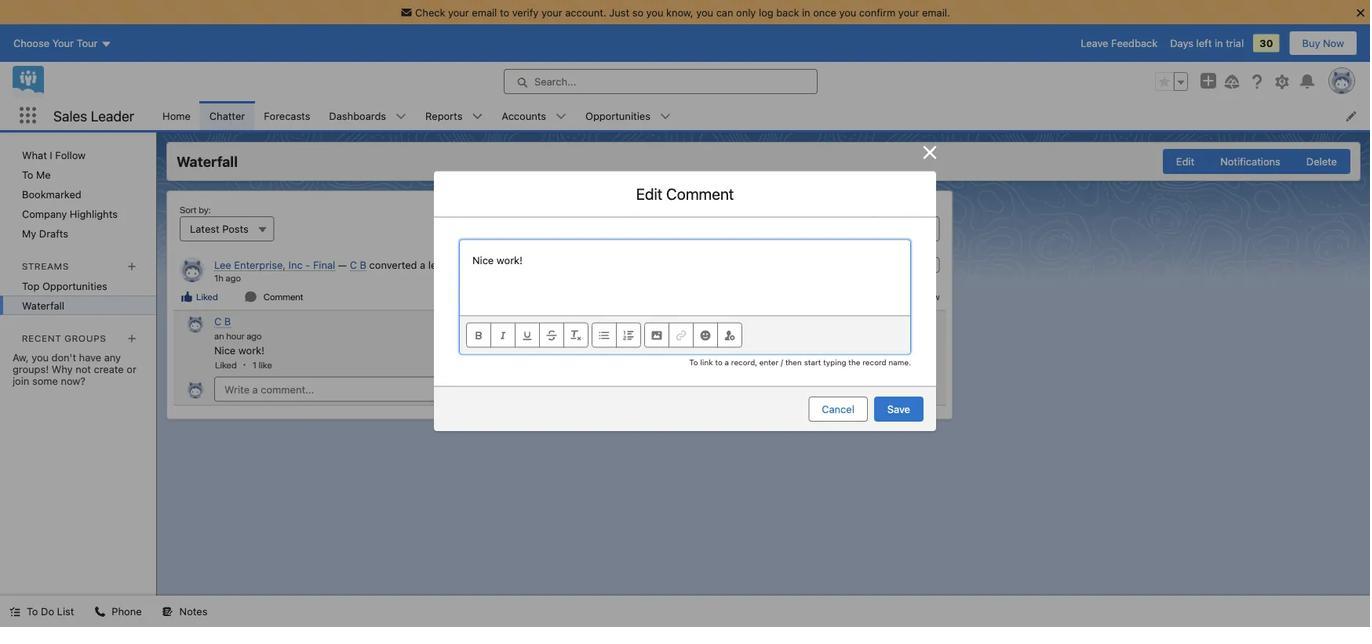 Task type: describe. For each thing, give the bounding box(es) containing it.
then
[[786, 358, 802, 367]]

to inside what i follow to me bookmarked company highlights my drafts
[[22, 169, 33, 181]]

dashboards
[[329, 110, 386, 122]]

comment inside button
[[263, 292, 303, 303]]

to for to do list
[[27, 606, 38, 618]]

sales leader
[[53, 107, 134, 124]]

feedback
[[1112, 37, 1158, 49]]

search...
[[535, 76, 577, 88]]

start
[[804, 358, 821, 367]]

1 for 1 like
[[252, 360, 257, 371]]

/
[[781, 358, 783, 367]]

0 vertical spatial group
[[1155, 72, 1188, 91]]

c b image for c b
[[186, 314, 205, 333]]

what i follow link
[[0, 145, 156, 165]]

search... button
[[504, 69, 818, 94]]

trial
[[1226, 37, 1244, 49]]

reports
[[426, 110, 463, 122]]

highlights
[[70, 208, 118, 220]]

reports list item
[[416, 101, 492, 130]]

save button
[[874, 397, 924, 422]]

leave feedback link
[[1081, 37, 1158, 49]]

forecasts link
[[254, 101, 320, 130]]

bookmarked link
[[0, 184, 156, 204]]

align text element
[[592, 323, 641, 348]]

comment button
[[244, 290, 304, 304]]

0 horizontal spatial c b link
[[214, 316, 231, 328]]

2 vertical spatial to
[[715, 358, 723, 367]]

work! inside c b an hour ago nice work!
[[238, 345, 265, 356]]

1 view
[[915, 292, 940, 303]]

home link
[[153, 101, 200, 130]]

nice work!
[[473, 255, 523, 266]]

dashboards list item
[[320, 101, 416, 130]]

to do list button
[[0, 597, 84, 628]]

b inside c b an hour ago nice work!
[[224, 316, 231, 328]]

company
[[22, 208, 67, 220]]

—
[[338, 259, 347, 271]]

nice inside text box
[[473, 255, 494, 266]]

what
[[22, 149, 47, 161]]

status inside the c b, 1h ago element
[[857, 290, 915, 304]]

notifications button
[[1207, 149, 1294, 174]]

why not create or join some now?
[[13, 364, 136, 387]]

group containing edit
[[1163, 149, 1351, 174]]

recent groups link
[[22, 333, 107, 344]]

edit comment
[[636, 184, 734, 203]]

1h
[[214, 273, 224, 284]]

ago inside lee enterprise, inc - final — c b converted a lead to this account. 1h ago
[[226, 273, 241, 284]]

liked button for 1 like button
[[214, 360, 238, 371]]

only
[[736, 6, 756, 18]]

once
[[813, 6, 837, 18]]

email
[[472, 6, 497, 18]]

1 vertical spatial liked
[[215, 360, 237, 371]]

waterfall link
[[0, 296, 156, 316]]

lee
[[214, 259, 231, 271]]

edit for edit comment
[[636, 184, 663, 203]]

dashboards link
[[320, 101, 396, 130]]

my
[[22, 228, 36, 239]]

cancel
[[822, 404, 855, 415]]

liked button for comment button
[[180, 290, 219, 304]]

accounts
[[502, 110, 546, 122]]

like
[[259, 360, 272, 371]]

lee enterprise, inc - final — c b converted a lead to this account. 1h ago
[[214, 259, 525, 284]]

recent
[[22, 333, 62, 344]]

know,
[[666, 6, 694, 18]]

b inside lee enterprise, inc - final — c b converted a lead to this account. 1h ago
[[360, 259, 367, 271]]

c inside c b an hour ago nice work!
[[214, 316, 222, 328]]

-
[[306, 259, 310, 271]]

any
[[104, 352, 121, 364]]

you inside aw, you don't have any groups!
[[32, 352, 49, 364]]

1 horizontal spatial waterfall
[[177, 153, 238, 170]]

check your email to verify your account. just so you know, you can only log back in once you confirm your email.
[[415, 6, 950, 18]]

1 for 1 view
[[915, 292, 920, 303]]

log
[[759, 6, 774, 18]]

top opportunities link
[[0, 276, 156, 296]]

now?
[[61, 375, 85, 387]]

now
[[1323, 37, 1345, 49]]

you right once
[[839, 6, 857, 18]]

don't
[[52, 352, 76, 364]]

top opportunities waterfall
[[22, 280, 107, 312]]

0 vertical spatial account.
[[565, 6, 607, 18]]

format text element
[[466, 323, 589, 348]]

text default image for comment
[[245, 291, 257, 303]]

can
[[716, 6, 734, 18]]

edit for edit
[[1176, 156, 1195, 168]]

a inside lee enterprise, inc - final — c b converted a lead to this account. 1h ago
[[420, 259, 426, 271]]

aw, you don't have any groups!
[[13, 352, 121, 375]]

record,
[[731, 358, 757, 367]]

check
[[415, 6, 445, 18]]

opportunities inside opportunities link
[[586, 110, 651, 122]]

2 your from the left
[[542, 6, 563, 18]]

waterfall inside top opportunities waterfall
[[22, 300, 64, 312]]

i
[[50, 149, 52, 161]]

record
[[863, 358, 887, 367]]

chatter
[[209, 110, 245, 122]]

leader
[[91, 107, 134, 124]]

this
[[464, 259, 481, 271]]

text default image for notes
[[162, 607, 173, 618]]

groups!
[[13, 364, 49, 375]]

final
[[313, 259, 335, 271]]

to me link
[[0, 165, 156, 184]]



Task type: vqa. For each thing, say whether or not it's contained in the screenshot.
Search
no



Task type: locate. For each thing, give the bounding box(es) containing it.
2 vertical spatial to
[[27, 606, 38, 618]]

c b image for lee enterprise, inc - final
[[180, 257, 205, 283]]

0 vertical spatial c b image
[[180, 257, 205, 283]]

0 vertical spatial opportunities
[[586, 110, 651, 122]]

1 vertical spatial a
[[725, 358, 729, 367]]

edit button
[[1163, 149, 1208, 174]]

delete button
[[1293, 149, 1351, 174]]

1h ago link
[[214, 273, 241, 284]]

1 vertical spatial c b image
[[186, 314, 205, 333]]

to left do
[[27, 606, 38, 618]]

1 horizontal spatial comment
[[666, 184, 734, 203]]

1 vertical spatial liked button
[[214, 360, 238, 371]]

text default image
[[181, 291, 193, 303], [245, 291, 257, 303], [94, 607, 105, 618]]

1 vertical spatial c b link
[[214, 316, 231, 328]]

Nice work! text field
[[460, 240, 911, 316]]

1 vertical spatial work!
[[238, 345, 265, 356]]

ago right 1h
[[226, 273, 241, 284]]

0 vertical spatial to
[[500, 6, 510, 18]]

0 vertical spatial ago
[[226, 273, 241, 284]]

top
[[22, 280, 40, 292]]

liked down 1h
[[196, 292, 218, 303]]

to right "email"
[[500, 6, 510, 18]]

sort by:
[[180, 204, 211, 215]]

1 like button
[[252, 360, 273, 371]]

lead
[[428, 259, 449, 271]]

opportunities up waterfall link
[[42, 280, 107, 292]]

c b link up an
[[214, 316, 231, 328]]

Search this feed... search field
[[632, 217, 868, 242]]

sort
[[180, 204, 197, 215]]

liked button down 1h
[[180, 290, 219, 304]]

1 vertical spatial b
[[224, 316, 231, 328]]

my drafts link
[[0, 224, 156, 243]]

0 horizontal spatial a
[[420, 259, 426, 271]]

0 vertical spatial liked
[[196, 292, 218, 303]]

buy
[[1303, 37, 1321, 49]]

1 horizontal spatial text default image
[[181, 291, 193, 303]]

streams
[[22, 261, 69, 272]]

your right verify
[[542, 6, 563, 18]]

to inside lee enterprise, inc - final — c b converted a lead to this account. 1h ago
[[451, 259, 461, 271]]

waterfall up by:
[[177, 153, 238, 170]]

leave feedback
[[1081, 37, 1158, 49]]

1 vertical spatial comment
[[263, 292, 303, 303]]

a
[[420, 259, 426, 271], [725, 358, 729, 367]]

2 vertical spatial c b image
[[186, 380, 205, 399]]

buy now
[[1303, 37, 1345, 49]]

0 vertical spatial comment
[[666, 184, 734, 203]]

text default image for liked
[[181, 291, 193, 303]]

verify
[[512, 6, 539, 18]]

1 vertical spatial nice
[[214, 345, 236, 356]]

streams link
[[22, 261, 69, 272]]

to
[[22, 169, 33, 181], [690, 358, 698, 367], [27, 606, 38, 618]]

in right left
[[1215, 37, 1223, 49]]

0 horizontal spatial text default image
[[94, 607, 105, 618]]

0 vertical spatial in
[[802, 6, 811, 18]]

opportunities inside top opportunities waterfall
[[42, 280, 107, 292]]

recent groups
[[22, 333, 107, 344]]

0 horizontal spatial to
[[451, 259, 461, 271]]

0 vertical spatial c b link
[[350, 259, 367, 272]]

text default image inside phone button
[[94, 607, 105, 618]]

in right back
[[802, 6, 811, 18]]

your left "email"
[[448, 6, 469, 18]]

1 horizontal spatial in
[[1215, 37, 1223, 49]]

company highlights link
[[0, 204, 156, 224]]

insert content element
[[644, 323, 743, 348]]

0 horizontal spatial edit
[[636, 184, 663, 203]]

groups
[[65, 333, 107, 344]]

opportunities list item
[[576, 101, 680, 130]]

0 vertical spatial work!
[[497, 255, 523, 266]]

work! inside text box
[[497, 255, 523, 266]]

1 vertical spatial 1
[[252, 360, 257, 371]]

to do list
[[27, 606, 74, 618]]

c b link right "—"
[[350, 259, 367, 272]]

1 like
[[252, 360, 272, 371]]

2 text default image from the left
[[162, 607, 173, 618]]

liked button down an
[[214, 360, 238, 371]]

an
[[214, 330, 224, 341]]

toolbar
[[460, 316, 911, 354]]

waterfall down top
[[22, 300, 64, 312]]

account. right this
[[484, 259, 525, 271]]

edit
[[1176, 156, 1195, 168], [636, 184, 663, 203]]

a left record,
[[725, 358, 729, 367]]

0 horizontal spatial account.
[[484, 259, 525, 271]]

home
[[163, 110, 191, 122]]

liked button inside the c b, 1h ago element
[[180, 290, 219, 304]]

you right the so at the left top
[[646, 6, 664, 18]]

1 vertical spatial group
[[1163, 149, 1351, 174]]

1 vertical spatial opportunities
[[42, 280, 107, 292]]

0 horizontal spatial 1
[[252, 360, 257, 371]]

1 horizontal spatial text default image
[[162, 607, 173, 618]]

delete
[[1307, 156, 1338, 168]]

0 vertical spatial liked button
[[180, 290, 219, 304]]

list containing home
[[153, 101, 1371, 130]]

1 horizontal spatial work!
[[497, 255, 523, 266]]

phone button
[[85, 597, 151, 628]]

left
[[1197, 37, 1212, 49]]

1 horizontal spatial 1
[[915, 292, 920, 303]]

Write a comment... text field
[[214, 377, 934, 402]]

0 horizontal spatial your
[[448, 6, 469, 18]]

1 horizontal spatial edit
[[1176, 156, 1195, 168]]

you left "can"
[[696, 6, 714, 18]]

cancel button
[[809, 397, 868, 422]]

c right "—"
[[350, 259, 357, 271]]

0 vertical spatial a
[[420, 259, 426, 271]]

1 horizontal spatial c b link
[[350, 259, 367, 272]]

forecasts
[[264, 110, 310, 122]]

1 horizontal spatial account.
[[565, 6, 607, 18]]

1
[[915, 292, 920, 303], [252, 360, 257, 371]]

1 vertical spatial account.
[[484, 259, 525, 271]]

2 horizontal spatial text default image
[[245, 291, 257, 303]]

0 horizontal spatial b
[[224, 316, 231, 328]]

days left in trial
[[1171, 37, 1244, 49]]

the
[[849, 358, 861, 367]]

0 horizontal spatial waterfall
[[22, 300, 64, 312]]

0 horizontal spatial text default image
[[9, 607, 20, 618]]

1 vertical spatial ago
[[247, 330, 262, 341]]

0 vertical spatial 1
[[915, 292, 920, 303]]

to right the link
[[715, 358, 723, 367]]

buy now button
[[1289, 31, 1358, 56]]

to left me
[[22, 169, 33, 181]]

text default image inside comment button
[[245, 291, 257, 303]]

text default image inside to do list button
[[9, 607, 20, 618]]

text default image
[[9, 607, 20, 618], [162, 607, 173, 618]]

group
[[1155, 72, 1188, 91], [1163, 149, 1351, 174]]

a left lead
[[420, 259, 426, 271]]

inverse image
[[921, 143, 940, 162]]

to for to link to a record, enter / then start typing the record name.
[[690, 358, 698, 367]]

email.
[[922, 6, 950, 18]]

converted
[[369, 259, 417, 271]]

sales
[[53, 107, 87, 124]]

link
[[700, 358, 713, 367]]

1 left view
[[915, 292, 920, 303]]

opportunities down search... button
[[586, 110, 651, 122]]

2 horizontal spatial your
[[899, 6, 920, 18]]

text default image for to do list
[[9, 607, 20, 618]]

status
[[857, 290, 915, 304]]

edit inside button
[[1176, 156, 1195, 168]]

1 horizontal spatial opportunities
[[586, 110, 651, 122]]

0 vertical spatial edit
[[1176, 156, 1195, 168]]

0 vertical spatial nice
[[473, 255, 494, 266]]

c b image
[[180, 257, 205, 283], [186, 314, 205, 333], [186, 380, 205, 399]]

to link to a record, enter / then start typing the record name.
[[690, 358, 911, 367]]

not
[[75, 364, 91, 375]]

to inside to do list button
[[27, 606, 38, 618]]

1 horizontal spatial ago
[[247, 330, 262, 341]]

1 vertical spatial waterfall
[[22, 300, 64, 312]]

1 horizontal spatial a
[[725, 358, 729, 367]]

list
[[153, 101, 1371, 130]]

work!
[[497, 255, 523, 266], [238, 345, 265, 356]]

me
[[36, 169, 51, 181]]

1 horizontal spatial your
[[542, 6, 563, 18]]

aw,
[[13, 352, 29, 364]]

work! up 1 like
[[238, 345, 265, 356]]

lee enterprise, inc - final link
[[214, 259, 335, 272]]

0 vertical spatial waterfall
[[177, 153, 238, 170]]

3 your from the left
[[899, 6, 920, 18]]

accounts link
[[492, 101, 556, 130]]

inc
[[289, 259, 303, 271]]

typing
[[823, 358, 847, 367]]

you
[[646, 6, 664, 18], [696, 6, 714, 18], [839, 6, 857, 18], [32, 352, 49, 364]]

to left the link
[[690, 358, 698, 367]]

just
[[609, 6, 630, 18]]

1 vertical spatial c
[[214, 316, 222, 328]]

liked inside the c b, 1h ago element
[[196, 292, 218, 303]]

text default image inside notes button
[[162, 607, 173, 618]]

c inside lee enterprise, inc - final — c b converted a lead to this account. 1h ago
[[350, 259, 357, 271]]

1 text default image from the left
[[9, 607, 20, 618]]

your
[[448, 6, 469, 18], [542, 6, 563, 18], [899, 6, 920, 18]]

account. left just
[[565, 6, 607, 18]]

nice right lead
[[473, 255, 494, 266]]

accounts list item
[[492, 101, 576, 130]]

join
[[13, 375, 29, 387]]

list
[[57, 606, 74, 618]]

1 horizontal spatial nice
[[473, 255, 494, 266]]

c b, 1h ago element
[[173, 251, 946, 310]]

nice inside c b an hour ago nice work!
[[214, 345, 236, 356]]

0 horizontal spatial nice
[[214, 345, 236, 356]]

0 vertical spatial c
[[350, 259, 357, 271]]

1 horizontal spatial b
[[360, 259, 367, 271]]

nice down an
[[214, 345, 236, 356]]

0 horizontal spatial comment
[[263, 292, 303, 303]]

view
[[922, 292, 940, 303]]

have
[[79, 352, 101, 364]]

notes button
[[153, 597, 217, 628]]

0 horizontal spatial in
[[802, 6, 811, 18]]

enterprise,
[[234, 259, 286, 271]]

0 vertical spatial to
[[22, 169, 33, 181]]

1 vertical spatial to
[[451, 259, 461, 271]]

1 vertical spatial to
[[690, 358, 698, 367]]

work! right this
[[497, 255, 523, 266]]

you down recent
[[32, 352, 49, 364]]

ago right hour
[[247, 330, 262, 341]]

drafts
[[39, 228, 68, 239]]

in
[[802, 6, 811, 18], [1215, 37, 1223, 49]]

liked button
[[180, 290, 219, 304], [214, 360, 238, 371]]

b right "—"
[[360, 259, 367, 271]]

2 horizontal spatial to
[[715, 358, 723, 367]]

text default image left do
[[9, 607, 20, 618]]

ago inside c b an hour ago nice work!
[[247, 330, 262, 341]]

comment down lee enterprise, inc - final 'link'
[[263, 292, 303, 303]]

your left email.
[[899, 6, 920, 18]]

c up an
[[214, 316, 222, 328]]

bookmarked
[[22, 188, 81, 200]]

liked down an
[[215, 360, 237, 371]]

1 vertical spatial edit
[[636, 184, 663, 203]]

30
[[1260, 37, 1274, 49]]

0 horizontal spatial opportunities
[[42, 280, 107, 292]]

account. inside lee enterprise, inc - final — c b converted a lead to this account. 1h ago
[[484, 259, 525, 271]]

1 vertical spatial in
[[1215, 37, 1223, 49]]

to left this
[[451, 259, 461, 271]]

0 horizontal spatial c
[[214, 316, 222, 328]]

1 left like
[[252, 360, 257, 371]]

notes
[[179, 606, 208, 618]]

do
[[41, 606, 54, 618]]

some
[[32, 375, 58, 387]]

1 your from the left
[[448, 6, 469, 18]]

0 vertical spatial b
[[360, 259, 367, 271]]

b up hour
[[224, 316, 231, 328]]

0 horizontal spatial work!
[[238, 345, 265, 356]]

why
[[52, 364, 73, 375]]

comment up search this feed... search box
[[666, 184, 734, 203]]

1 horizontal spatial c
[[350, 259, 357, 271]]

what i follow to me bookmarked company highlights my drafts
[[22, 149, 118, 239]]

by:
[[199, 204, 211, 215]]

hour
[[226, 330, 245, 341]]

text default image left notes
[[162, 607, 173, 618]]

confirm
[[859, 6, 896, 18]]

1 horizontal spatial to
[[500, 6, 510, 18]]

0 horizontal spatial ago
[[226, 273, 241, 284]]

opportunities link
[[576, 101, 660, 130]]



